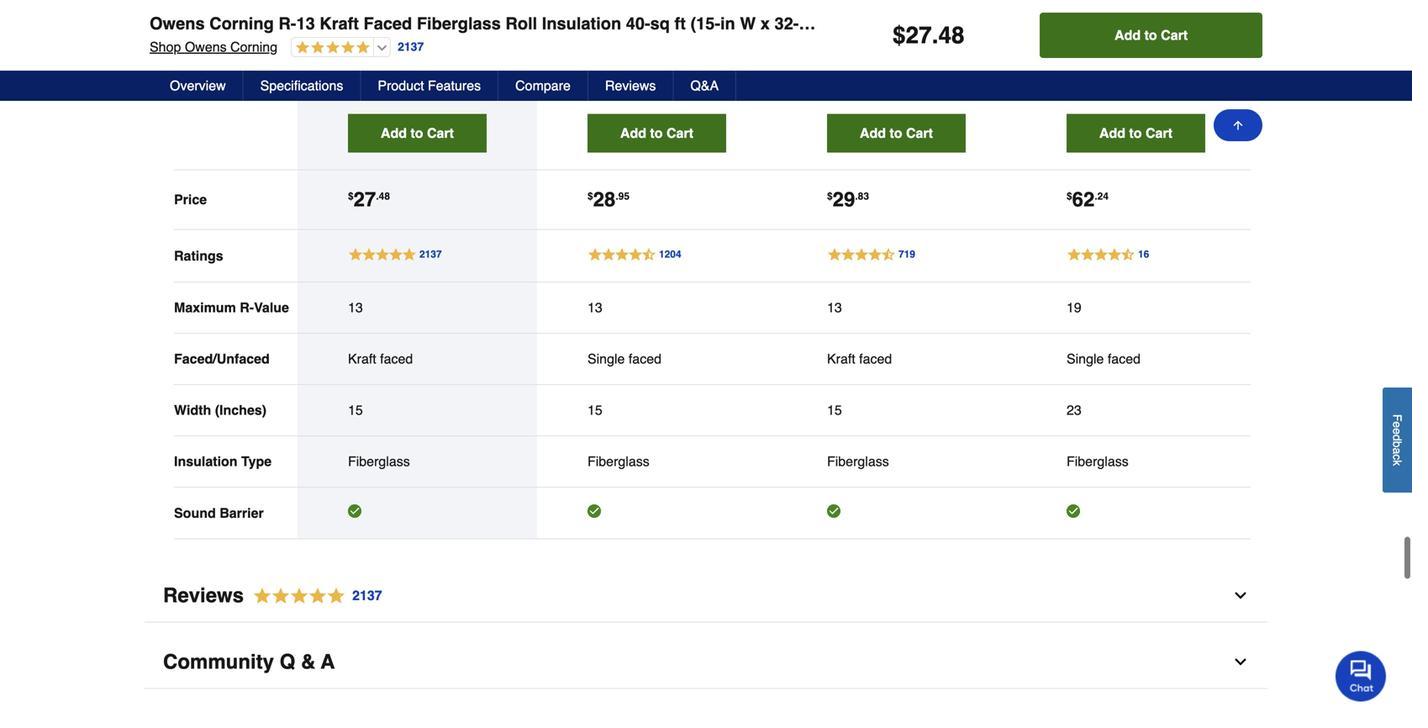 Task type: vqa. For each thing, say whether or not it's contained in the screenshot.
'Shop'
yes



Task type: locate. For each thing, give the bounding box(es) containing it.
0 horizontal spatial 13 cell
[[348, 300, 487, 317]]

roll
[[506, 14, 538, 33], [654, 25, 677, 40], [893, 25, 916, 40], [1133, 25, 1156, 40], [348, 45, 371, 60]]

pack
[[919, 14, 958, 33], [648, 75, 678, 91], [888, 75, 918, 91], [1128, 75, 1158, 91], [409, 78, 439, 94]]

insulation up product
[[375, 45, 433, 60]]

x inside r-13 kraft faced fiberglass roll insulation 40-sq ft (15-in w x 32-ft l) individual pack
[[403, 62, 409, 77]]

$ inside the $ 62 . 24
[[1067, 191, 1073, 203]]

0 horizontal spatial 15 cell
[[348, 403, 487, 420]]

insulation inside r- 13 single faced fiberglass roll insulation 40-sq ft (15- in w x 32-ft l) individual pack
[[588, 42, 645, 57]]

x inside 'r-13 wall kraft faced fiberglass roll insulation 40-sq ft (15- in w x 32-ft l) individual pack'
[[858, 59, 865, 74]]

2 horizontal spatial 15
[[827, 403, 842, 419]]

to for add to cart button underneath product features button
[[411, 126, 423, 142]]

$ inside $ 29 . 83
[[827, 191, 833, 203]]

single faced cell
[[588, 352, 726, 368], [1067, 352, 1206, 368]]

single faced
[[588, 352, 662, 368], [1067, 352, 1141, 368]]

w inside r-13 kraft faced fiberglass roll insulation 40-sq ft (15-in w x 32-ft l) individual pack
[[386, 62, 399, 77]]

0 vertical spatial 4.7 stars image
[[292, 40, 370, 56]]

32- inside r- 13 single faced fiberglass roll insulation 40-sq ft (15- in w x 32-ft l) individual pack
[[629, 59, 648, 74]]

l) for r-13 kraft faced fiberglass roll insulation 40-sq ft (15-in w x 32-ft l) individual pack
[[444, 62, 456, 77]]

1 yes image from the left
[[827, 506, 841, 519]]

2 yes image from the left
[[1067, 506, 1081, 519]]

48
[[939, 22, 965, 49], [379, 191, 390, 203]]

add down the reviews "button"
[[620, 126, 647, 142]]

1 fiberglass cell from the left
[[348, 454, 487, 471]]

add for add to cart button underneath product features button
[[381, 126, 407, 142]]

1 horizontal spatial single faced
[[1067, 352, 1141, 368]]

32- inside r-13 kraft faced fiberglass roll insulation 40-sq ft (15-in w x 32-ft l) individual pack
[[413, 62, 433, 77]]

kraft faced
[[348, 352, 413, 368], [827, 352, 892, 368]]

add down product
[[381, 126, 407, 142]]

faced inside the r-19 single faced fiberglass roll insulation 75.07-sq ft (23-in w x 39.2-ft l) individual pack
[[1108, 8, 1146, 24]]

1 vertical spatial $ 27 . 48
[[348, 189, 390, 212]]

single faced for 2nd single faced 'cell' from right
[[588, 352, 662, 368]]

to for r-19 single faced fiberglass roll insulation 75.07-sq ft (23-in w x 39.2-ft l) individual pack link's add to cart button
[[1130, 126, 1142, 142]]

add
[[1115, 27, 1141, 43], [381, 126, 407, 142], [620, 126, 647, 142], [860, 126, 886, 142], [1100, 126, 1126, 142]]

faced
[[629, 8, 666, 24], [889, 8, 926, 24], [1108, 8, 1146, 24], [364, 14, 412, 33], [380, 28, 418, 43]]

1 horizontal spatial 13 cell
[[588, 300, 726, 317]]

add to cart button up 83
[[827, 115, 966, 154]]

add to cart button for r-19 single faced fiberglass roll insulation 75.07-sq ft (23-in w x 39.2-ft l) individual pack link
[[1067, 115, 1206, 154]]

single
[[588, 8, 625, 24], [1067, 8, 1104, 24], [588, 352, 625, 368], [1067, 352, 1104, 368]]

sq for r-13 kraft faced fiberglass roll insulation 40-sq ft (15-in w x 32-ft l) individual pack
[[456, 45, 470, 60]]

in inside r- 13 single faced fiberglass roll insulation 40-sq ft (15- in w x 32-ft l) individual pack
[[588, 59, 598, 74]]

pack inside the r-19 single faced fiberglass roll insulation 75.07-sq ft (23-in w x 39.2-ft l) individual pack
[[1128, 75, 1158, 91]]

add for r-19 single faced fiberglass roll insulation 75.07-sq ft (23-in w x 39.2-ft l) individual pack link's add to cart button
[[1100, 126, 1126, 142]]

reviews up community
[[163, 585, 244, 608]]

individual for r- 13 single faced fiberglass roll insulation 40-sq ft (15- in w x 32-ft l) individual pack
[[588, 75, 645, 91]]

l) inside r- 13 single faced fiberglass roll insulation 40-sq ft (15- in w x 32-ft l) individual pack
[[660, 59, 671, 74]]

single inside the r-19 single faced fiberglass roll insulation 75.07-sq ft (23-in w x 39.2-ft l) individual pack
[[1067, 8, 1104, 24]]

2137
[[398, 40, 424, 54], [352, 589, 382, 604]]

1 horizontal spatial yes image
[[588, 506, 601, 519]]

w for r-19 single faced fiberglass roll insulation 75.07-sq ft (23-in w x 39.2-ft l) individual pack
[[1105, 59, 1118, 74]]

chevron down image for reviews
[[1233, 588, 1250, 605]]

corning for owens corning
[[396, 11, 448, 27]]

2 single faced cell from the left
[[1067, 352, 1206, 368]]

$ 27 . 48
[[893, 22, 965, 49], [348, 189, 390, 212]]

$ inside '$ 28 . 95'
[[588, 191, 593, 203]]

0 horizontal spatial 48
[[379, 191, 390, 203]]

community
[[163, 651, 274, 675]]

faced right wall
[[889, 8, 926, 24]]

w for r- 13 single faced fiberglass roll insulation 40-sq ft (15- in w x 32-ft l) individual pack
[[602, 59, 615, 74]]

0 vertical spatial reviews
[[605, 78, 656, 93]]

1 horizontal spatial 19
[[1184, 0, 1199, 7]]

in left 39.2-
[[1091, 59, 1101, 74]]

faced for r-13 kraft faced fiberglass roll insulation 40-sq ft (15-in w x 32-ft l) individual pack
[[380, 28, 418, 43]]

1 horizontal spatial 15 cell
[[588, 403, 726, 420]]

0 horizontal spatial 19
[[1067, 301, 1082, 316]]

3 cell from the left
[[827, 506, 966, 523]]

yes image
[[348, 506, 362, 519], [588, 506, 601, 519]]

add up 83
[[860, 126, 886, 142]]

individual inside r- 13 single faced fiberglass roll insulation 40-sq ft (15- in w x 32-ft l) individual pack
[[588, 75, 645, 91]]

shop
[[150, 39, 181, 55]]

r- 13 single faced fiberglass roll insulation 40-sq ft (15- in w x 32-ft l) individual pack
[[588, 0, 724, 91]]

corning
[[396, 11, 448, 27], [209, 14, 274, 33], [230, 39, 278, 55]]

faced
[[380, 352, 413, 368], [629, 352, 662, 368], [860, 352, 892, 368], [1108, 352, 1141, 368]]

75.07-
[[1128, 42, 1167, 57]]

corning up product features on the top of the page
[[396, 11, 448, 27]]

15 for third 15 cell from the right
[[348, 403, 363, 419]]

1 chevron down image from the top
[[1233, 588, 1250, 605]]

1 vertical spatial reviews
[[163, 585, 244, 608]]

add to cart button down 39.2-
[[1067, 115, 1206, 154]]

in inside the r-19 single faced fiberglass roll insulation 75.07-sq ft (23-in w x 39.2-ft l) individual pack
[[1091, 59, 1101, 74]]

sq inside r-13 kraft faced fiberglass roll insulation 40-sq ft (15-in w x 32-ft l) individual pack
[[456, 45, 470, 60]]

sound barrier
[[174, 506, 264, 522]]

roll inside r-13 kraft faced fiberglass roll insulation 40-sq ft (15-in w x 32-ft l) individual pack
[[348, 45, 371, 60]]

fiberglass
[[417, 14, 501, 33], [588, 25, 650, 40], [827, 25, 889, 40], [1067, 25, 1129, 40], [421, 28, 483, 43], [348, 455, 410, 470], [588, 455, 650, 470], [827, 455, 889, 470], [1067, 455, 1129, 470]]

r- for r- 13 single faced fiberglass roll insulation 40-sq ft (15- in w x 32-ft l) individual pack
[[691, 0, 705, 7]]

add to cart down the reviews "button"
[[620, 126, 694, 142]]

40-
[[626, 14, 651, 33], [649, 42, 669, 57], [889, 42, 908, 57], [436, 45, 456, 60]]

r-13 wall kraft faced fiberglass roll insulation 40-sq ft (15- in w x 32-ft l) individual pack link
[[827, 0, 961, 91]]

b
[[1391, 441, 1405, 448]]

sq
[[651, 14, 670, 33], [669, 42, 683, 57], [908, 42, 922, 57], [1167, 42, 1181, 57], [456, 45, 470, 60]]

.
[[932, 22, 939, 49], [376, 191, 379, 203], [616, 191, 619, 203], [855, 191, 858, 203], [1095, 191, 1098, 203]]

1 vertical spatial 4.7 stars image
[[244, 586, 383, 609]]

in for r-19 single faced fiberglass roll insulation 75.07-sq ft (23-in w x 39.2-ft l) individual pack
[[1091, 59, 1101, 74]]

2 yes image from the left
[[588, 506, 601, 519]]

shop owens corning
[[150, 39, 278, 55]]

2 kraft faced cell from the left
[[827, 352, 966, 368]]

yes image for 4th cell from left
[[1067, 506, 1081, 519]]

q&a button
[[674, 71, 737, 101]]

add to cart down product features button
[[381, 126, 454, 142]]

single inside r- 13 single faced fiberglass roll insulation 40-sq ft (15- in w x 32-ft l) individual pack
[[588, 8, 625, 24]]

l) for r-19 single faced fiberglass roll insulation 75.07-sq ft (23-in w x 39.2-ft l) individual pack
[[1174, 59, 1186, 74]]

x inside r- 13 single faced fiberglass roll insulation 40-sq ft (15- in w x 32-ft l) individual pack
[[618, 59, 625, 74]]

faced inside r- 13 single faced fiberglass roll insulation 40-sq ft (15- in w x 32-ft l) individual pack
[[629, 8, 666, 24]]

l) for r- 13 single faced fiberglass roll insulation 40-sq ft (15- in w x 32-ft l) individual pack
[[660, 59, 671, 74]]

(inches)
[[215, 403, 267, 419]]

l) inside the r-19 single faced fiberglass roll insulation 75.07-sq ft (23-in w x 39.2-ft l) individual pack
[[1174, 59, 1186, 74]]

pack inside 'r-13 wall kraft faced fiberglass roll insulation 40-sq ft (15- in w x 32-ft l) individual pack'
[[888, 75, 918, 91]]

insulation down wall
[[827, 42, 885, 57]]

fiberglass cell
[[348, 454, 487, 471], [588, 454, 726, 471], [827, 454, 966, 471], [1067, 454, 1206, 471]]

x for r- 13 single faced fiberglass roll insulation 40-sq ft (15- in w x 32-ft l) individual pack
[[618, 59, 625, 74]]

2 fiberglass cell from the left
[[588, 454, 726, 471]]

0 horizontal spatial 15
[[348, 403, 363, 419]]

13 cell
[[348, 300, 487, 317], [588, 300, 726, 317], [827, 300, 966, 317]]

1 horizontal spatial kraft faced
[[827, 352, 892, 368]]

cart
[[1161, 27, 1188, 43], [427, 126, 454, 142], [667, 126, 694, 142], [906, 126, 933, 142], [1146, 126, 1173, 142]]

insulation
[[542, 14, 622, 33], [588, 42, 645, 57], [827, 42, 885, 57], [1067, 42, 1125, 57], [375, 45, 433, 60], [174, 455, 238, 470]]

add to cart down 39.2-
[[1100, 126, 1173, 142]]

r-13 kraft faced fiberglass roll insulation 40-sq ft (15-in w x 32-ft l) individual pack
[[348, 11, 483, 94]]

faced up 75.07-
[[1108, 8, 1146, 24]]

1 single faced from the left
[[588, 352, 662, 368]]

add to cart for r- 13 single faced fiberglass roll insulation 40-sq ft (15- in w x 32-ft l) individual pack link
[[620, 126, 694, 142]]

individual for r-19 single faced fiberglass roll insulation 75.07-sq ft (23-in w x 39.2-ft l) individual pack
[[1067, 75, 1124, 91]]

3 15 from the left
[[827, 403, 842, 419]]

1 kraft faced cell from the left
[[348, 352, 487, 368]]

kraft faced cell
[[348, 352, 487, 368], [827, 352, 966, 368]]

4.7 stars image up &
[[244, 586, 383, 609]]

2 cell from the left
[[588, 506, 726, 523]]

28
[[593, 189, 616, 212]]

e up d on the bottom right of the page
[[1391, 422, 1405, 428]]

individual inside r-13 kraft faced fiberglass roll insulation 40-sq ft (15-in w x 32-ft l) individual pack
[[348, 78, 405, 94]]

w inside r- 13 single faced fiberglass roll insulation 40-sq ft (15- in w x 32-ft l) individual pack
[[602, 59, 615, 74]]

4.7 stars image containing 2137
[[244, 586, 383, 609]]

in
[[721, 14, 736, 33], [588, 59, 598, 74], [827, 59, 838, 74], [1091, 59, 1101, 74], [372, 62, 382, 77]]

yes image for 3rd cell from right
[[588, 506, 601, 519]]

4.7 stars image up the specifications button
[[292, 40, 370, 56]]

owens up shop
[[150, 14, 205, 33]]

insulation up the reviews "button"
[[588, 42, 645, 57]]

1 vertical spatial 27
[[354, 189, 376, 212]]

in inside r-13 kraft faced fiberglass roll insulation 40-sq ft (15-in w x 32-ft l) individual pack
[[372, 62, 382, 77]]

faced/unfaced
[[174, 352, 270, 368]]

1 e from the top
[[1391, 422, 1405, 428]]

owens corning
[[348, 11, 448, 27]]

overview
[[170, 78, 226, 93]]

(15- inside r- 13 single faced fiberglass roll insulation 40-sq ft (15- in w x 32-ft l) individual pack
[[698, 42, 722, 57]]

1 horizontal spatial $ 27 . 48
[[893, 22, 965, 49]]

l) inside r-13 kraft faced fiberglass roll insulation 40-sq ft (15-in w x 32-ft l) individual pack
[[444, 62, 456, 77]]

cell
[[348, 506, 487, 523], [588, 506, 726, 523], [827, 506, 966, 523], [1067, 506, 1206, 523]]

f e e d b a c k button
[[1383, 388, 1413, 493]]

r- inside r- 13 single faced fiberglass roll insulation 40-sq ft (15- in w x 32-ft l) individual pack
[[691, 0, 705, 7]]

&
[[301, 651, 316, 675]]

1 15 cell from the left
[[348, 403, 487, 420]]

a
[[321, 651, 335, 675]]

add for r- 13 single faced fiberglass roll insulation 40-sq ft (15- in w x 32-ft l) individual pack link add to cart button
[[620, 126, 647, 142]]

2 horizontal spatial 13 cell
[[827, 300, 966, 317]]

faced inside r-13 kraft faced fiberglass roll insulation 40-sq ft (15-in w x 32-ft l) individual pack
[[380, 28, 418, 43]]

0 horizontal spatial 27
[[354, 189, 376, 212]]

sq for r- 13 single faced fiberglass roll insulation 40-sq ft (15- in w x 32-ft l) individual pack
[[669, 42, 683, 57]]

0 vertical spatial 19
[[1184, 0, 1199, 7]]

1 horizontal spatial 15
[[588, 403, 603, 419]]

r- inside 'r-13 wall kraft faced fiberglass roll insulation 40-sq ft (15- in w x 32-ft l) individual pack'
[[928, 0, 942, 7]]

add up 39.2-
[[1115, 27, 1141, 43]]

sq inside the r-19 single faced fiberglass roll insulation 75.07-sq ft (23-in w x 39.2-ft l) individual pack
[[1167, 42, 1181, 57]]

3 fiberglass cell from the left
[[827, 454, 966, 471]]

pack inside r-13 kraft faced fiberglass roll insulation 40-sq ft (15-in w x 32-ft l) individual pack
[[409, 78, 439, 94]]

in inside 'r-13 wall kraft faced fiberglass roll insulation 40-sq ft (15- in w x 32-ft l) individual pack'
[[827, 59, 838, 74]]

individual inside 'r-13 wall kraft faced fiberglass roll insulation 40-sq ft (15- in w x 32-ft l) individual pack'
[[827, 75, 884, 91]]

a
[[1391, 448, 1405, 454]]

roll inside the r-19 single faced fiberglass roll insulation 75.07-sq ft (23-in w x 39.2-ft l) individual pack
[[1133, 25, 1156, 40]]

corning up specifications
[[230, 39, 278, 55]]

individual
[[836, 14, 914, 33], [588, 75, 645, 91], [827, 75, 884, 91], [1067, 75, 1124, 91], [348, 78, 405, 94]]

compare button
[[499, 71, 589, 101]]

owens up product
[[348, 11, 392, 27]]

insulation inside the r-19 single faced fiberglass roll insulation 75.07-sq ft (23-in w x 39.2-ft l) individual pack
[[1067, 42, 1125, 57]]

$ 29 . 83
[[827, 189, 870, 212]]

chevron down image inside community q & a button
[[1233, 655, 1250, 672]]

insulation left type
[[174, 455, 238, 470]]

insulation type
[[174, 455, 272, 470]]

0 horizontal spatial single faced cell
[[588, 352, 726, 368]]

f
[[1391, 414, 1405, 422]]

2 chevron down image from the top
[[1233, 655, 1250, 672]]

chevron down image
[[1233, 588, 1250, 605], [1233, 655, 1250, 672]]

faced down owens corning
[[380, 28, 418, 43]]

add to cart
[[1115, 27, 1188, 43], [381, 126, 454, 142], [620, 126, 694, 142], [860, 126, 933, 142], [1100, 126, 1173, 142]]

1 vertical spatial 19
[[1067, 301, 1082, 316]]

19 cell
[[1067, 300, 1206, 317]]

15
[[348, 403, 363, 419], [588, 403, 603, 419], [827, 403, 842, 419]]

1 vertical spatial chevron down image
[[1233, 655, 1250, 672]]

in up product
[[372, 62, 382, 77]]

fiberglass inside r-13 kraft faced fiberglass roll insulation 40-sq ft (15-in w x 32-ft l) individual pack
[[421, 28, 483, 43]]

15 cell
[[348, 403, 487, 420], [588, 403, 726, 420], [827, 403, 966, 420]]

2 15 from the left
[[588, 403, 603, 419]]

0 vertical spatial chevron down image
[[1233, 588, 1250, 605]]

0 vertical spatial $ 27 . 48
[[893, 22, 965, 49]]

to for r-13 wall kraft faced fiberglass roll insulation 40-sq ft (15- in w x 32-ft l) individual pack link add to cart button
[[890, 126, 903, 142]]

kraft
[[857, 8, 885, 24], [320, 14, 359, 33], [348, 28, 376, 43], [348, 352, 376, 368], [827, 352, 856, 368]]

e up b
[[1391, 428, 1405, 435]]

owens
[[348, 11, 392, 27], [150, 14, 205, 33], [185, 39, 227, 55]]

0 vertical spatial 2137
[[398, 40, 424, 54]]

3 15 cell from the left
[[827, 403, 966, 420]]

0 horizontal spatial kraft faced cell
[[348, 352, 487, 368]]

(15-
[[691, 14, 721, 33], [698, 42, 722, 57], [937, 42, 961, 57], [348, 62, 372, 77]]

4 faced from the left
[[1108, 352, 1141, 368]]

faced up the reviews "button"
[[629, 8, 666, 24]]

k
[[1391, 460, 1405, 466]]

$ 62 . 24
[[1067, 189, 1109, 212]]

add to cart up 83
[[860, 126, 933, 142]]

add to cart button
[[1040, 13, 1263, 58], [348, 115, 487, 154], [588, 115, 726, 154], [827, 115, 966, 154], [1067, 115, 1206, 154]]

w for r-13 kraft faced fiberglass roll insulation 40-sq ft (15-in w x 32-ft l) individual pack
[[386, 62, 399, 77]]

reviews left q&a
[[605, 78, 656, 93]]

w inside the r-19 single faced fiberglass roll insulation 75.07-sq ft (23-in w x 39.2-ft l) individual pack
[[1105, 59, 1118, 74]]

insulation up the compare "button"
[[542, 14, 622, 33]]

19
[[1184, 0, 1199, 7], [1067, 301, 1082, 316]]

32-
[[775, 14, 799, 33], [629, 59, 648, 74], [869, 59, 888, 74], [413, 62, 433, 77]]

add up 24
[[1100, 126, 1126, 142]]

0 horizontal spatial single faced
[[588, 352, 662, 368]]

3 13 cell from the left
[[827, 300, 966, 317]]

(15- inside 'r-13 wall kraft faced fiberglass roll insulation 40-sq ft (15- in w x 32-ft l) individual pack'
[[937, 42, 961, 57]]

2 horizontal spatial 15 cell
[[827, 403, 966, 420]]

0 horizontal spatial yes image
[[827, 506, 841, 519]]

4.7 stars image
[[292, 40, 370, 56], [244, 586, 383, 609]]

0 horizontal spatial kraft faced
[[348, 352, 413, 368]]

add to cart for r-13 wall kraft faced fiberglass roll insulation 40-sq ft (15- in w x 32-ft l) individual pack link
[[860, 126, 933, 142]]

29
[[833, 189, 855, 212]]

c
[[1391, 454, 1405, 460]]

1 horizontal spatial yes image
[[1067, 506, 1081, 519]]

x
[[761, 14, 770, 33], [618, 59, 625, 74], [858, 59, 865, 74], [1122, 59, 1128, 74], [403, 62, 409, 77]]

ft
[[675, 14, 686, 33], [799, 14, 810, 33], [686, 42, 694, 57], [926, 42, 934, 57], [1184, 42, 1192, 57], [474, 45, 481, 60], [648, 59, 656, 74], [888, 59, 895, 74], [1163, 59, 1170, 74], [433, 62, 440, 77]]

to
[[1145, 27, 1158, 43], [411, 126, 423, 142], [650, 126, 663, 142], [890, 126, 903, 142], [1130, 126, 1142, 142]]

cart for r-13 wall kraft faced fiberglass roll insulation 40-sq ft (15- in w x 32-ft l) individual pack link
[[906, 126, 933, 142]]

sq inside r- 13 single faced fiberglass roll insulation 40-sq ft (15- in w x 32-ft l) individual pack
[[669, 42, 683, 57]]

1 horizontal spatial kraft faced cell
[[827, 352, 966, 368]]

2 single faced from the left
[[1067, 352, 1141, 368]]

40- inside r-13 kraft faced fiberglass roll insulation 40-sq ft (15-in w x 32-ft l) individual pack
[[436, 45, 456, 60]]

1 vertical spatial 48
[[379, 191, 390, 203]]

to for add to cart button over 39.2-
[[1145, 27, 1158, 43]]

2 faced from the left
[[629, 352, 662, 368]]

add to cart button for r-13 wall kraft faced fiberglass roll insulation 40-sq ft (15- in w x 32-ft l) individual pack link
[[827, 115, 966, 154]]

add to cart up 39.2-
[[1115, 27, 1188, 43]]

in down wall
[[827, 59, 838, 74]]

4 cell from the left
[[1067, 506, 1206, 523]]

15 for 2nd 15 cell from the right
[[588, 403, 603, 419]]

0 vertical spatial 27
[[906, 22, 932, 49]]

x inside the r-19 single faced fiberglass roll insulation 75.07-sq ft (23-in w x 39.2-ft l) individual pack
[[1122, 59, 1128, 74]]

yes image
[[827, 506, 841, 519], [1067, 506, 1081, 519]]

1 horizontal spatial single faced cell
[[1067, 352, 1206, 368]]

specifications button
[[244, 71, 361, 101]]

pack inside r- 13 single faced fiberglass roll insulation 40-sq ft (15- in w x 32-ft l) individual pack
[[648, 75, 678, 91]]

1 horizontal spatial 48
[[939, 22, 965, 49]]

kraft inside r-13 kraft faced fiberglass roll insulation 40-sq ft (15-in w x 32-ft l) individual pack
[[348, 28, 376, 43]]

corning up shop owens corning
[[209, 14, 274, 33]]

2 e from the top
[[1391, 428, 1405, 435]]

1 vertical spatial 2137
[[352, 589, 382, 604]]

w inside 'r-13 wall kraft faced fiberglass roll insulation 40-sq ft (15- in w x 32-ft l) individual pack'
[[842, 59, 854, 74]]

fiberglass inside 'r-13 wall kraft faced fiberglass roll insulation 40-sq ft (15- in w x 32-ft l) individual pack'
[[827, 25, 889, 40]]

owens for owens corning
[[348, 11, 392, 27]]

1 yes image from the left
[[348, 506, 362, 519]]

0 horizontal spatial 2137
[[352, 589, 382, 604]]

chevron down image for community q & a
[[1233, 655, 1250, 672]]

w
[[740, 14, 756, 33], [602, 59, 615, 74], [842, 59, 854, 74], [1105, 59, 1118, 74], [386, 62, 399, 77]]

in down the owens corning r-13 kraft faced fiberglass roll insulation 40-sq ft (15-in w x 32-ft l) individual pack
[[588, 59, 598, 74]]

add for r-13 wall kraft faced fiberglass roll insulation 40-sq ft (15- in w x 32-ft l) individual pack link add to cart button
[[860, 126, 886, 142]]

r- for r-19 single faced fiberglass roll insulation 75.07-sq ft (23-in w x 39.2-ft l) individual pack
[[1170, 0, 1184, 7]]

add to cart button down the reviews "button"
[[588, 115, 726, 154]]

r- inside the r-19 single faced fiberglass roll insulation 75.07-sq ft (23-in w x 39.2-ft l) individual pack
[[1170, 0, 1184, 7]]

1 horizontal spatial reviews
[[605, 78, 656, 93]]

e
[[1391, 422, 1405, 428], [1391, 428, 1405, 435]]

to for r- 13 single faced fiberglass roll insulation 40-sq ft (15- in w x 32-ft l) individual pack link add to cart button
[[650, 126, 663, 142]]

barrier
[[220, 506, 264, 522]]

roll inside r- 13 single faced fiberglass roll insulation 40-sq ft (15- in w x 32-ft l) individual pack
[[654, 25, 677, 40]]

insulation up (23-
[[1067, 42, 1125, 57]]

individual inside the r-19 single faced fiberglass roll insulation 75.07-sq ft (23-in w x 39.2-ft l) individual pack
[[1067, 75, 1124, 91]]

faced for r- 13 single faced fiberglass roll insulation 40-sq ft (15- in w x 32-ft l) individual pack
[[629, 8, 666, 24]]

sound
[[174, 506, 216, 522]]

0 horizontal spatial yes image
[[348, 506, 362, 519]]

$
[[893, 22, 906, 49], [348, 191, 354, 203], [588, 191, 593, 203], [827, 191, 833, 203], [1067, 191, 1073, 203]]

1 15 from the left
[[348, 403, 363, 419]]

q&a
[[691, 78, 719, 93]]

faced for r-19 single faced fiberglass roll insulation 75.07-sq ft (23-in w x 39.2-ft l) individual pack
[[1108, 8, 1146, 24]]

13 inside r- 13 single faced fiberglass roll insulation 40-sq ft (15- in w x 32-ft l) individual pack
[[709, 0, 724, 7]]

l)
[[815, 14, 831, 33], [660, 59, 671, 74], [899, 59, 911, 74], [1174, 59, 1186, 74], [444, 62, 456, 77]]

r- inside r-13 kraft faced fiberglass roll insulation 40-sq ft (15-in w x 32-ft l) individual pack
[[451, 11, 465, 27]]



Task type: describe. For each thing, give the bounding box(es) containing it.
width
[[174, 403, 211, 419]]

ratings
[[174, 249, 223, 264]]

overview button
[[153, 71, 244, 101]]

. inside '$ 28 . 95'
[[616, 191, 619, 203]]

d
[[1391, 435, 1405, 441]]

faced up product
[[364, 14, 412, 33]]

39.2-
[[1132, 59, 1163, 74]]

0 vertical spatial 48
[[939, 22, 965, 49]]

r-13 wall kraft faced fiberglass roll insulation 40-sq ft (15- in w x 32-ft l) individual pack
[[827, 0, 961, 91]]

in up q&a button
[[721, 14, 736, 33]]

owens for owens corning r-13 kraft faced fiberglass roll insulation 40-sq ft (15-in w x 32-ft l) individual pack
[[150, 14, 205, 33]]

pack for r-13 kraft faced fiberglass roll insulation 40-sq ft (15-in w x 32-ft l) individual pack
[[409, 78, 439, 94]]

1 cell from the left
[[348, 506, 487, 523]]

15 for first 15 cell from right
[[827, 403, 842, 419]]

f e e d b a c k
[[1391, 414, 1405, 466]]

40- inside r- 13 single faced fiberglass roll insulation 40-sq ft (15- in w x 32-ft l) individual pack
[[649, 42, 669, 57]]

40- inside 'r-13 wall kraft faced fiberglass roll insulation 40-sq ft (15- in w x 32-ft l) individual pack'
[[889, 42, 908, 57]]

value
[[254, 301, 289, 316]]

compare
[[516, 78, 571, 93]]

maximum r-value
[[174, 301, 289, 316]]

r- 13 single faced fiberglass roll insulation 40-sq ft (15- in w x 32-ft l) individual pack link
[[588, 0, 724, 91]]

4 fiberglass cell from the left
[[1067, 454, 1206, 471]]

19 inside the r-19 single faced fiberglass roll insulation 75.07-sq ft (23-in w x 39.2-ft l) individual pack
[[1184, 0, 1199, 7]]

$ 28 . 95
[[588, 189, 630, 212]]

reviews inside "button"
[[605, 78, 656, 93]]

62
[[1073, 189, 1095, 212]]

community q & a button
[[145, 637, 1268, 690]]

r- for r-13 wall kraft faced fiberglass roll insulation 40-sq ft (15- in w x 32-ft l) individual pack
[[928, 0, 942, 7]]

95
[[619, 191, 630, 203]]

corning for owens corning r-13 kraft faced fiberglass roll insulation 40-sq ft (15-in w x 32-ft l) individual pack
[[209, 14, 274, 33]]

2 15 cell from the left
[[588, 403, 726, 420]]

19 inside cell
[[1067, 301, 1082, 316]]

wall
[[827, 8, 853, 24]]

1 faced from the left
[[380, 352, 413, 368]]

1 single faced cell from the left
[[588, 352, 726, 368]]

pack for r- 13 single faced fiberglass roll insulation 40-sq ft (15- in w x 32-ft l) individual pack
[[648, 75, 678, 91]]

product
[[378, 78, 424, 93]]

1 13 cell from the left
[[348, 300, 487, 317]]

x for r-19 single faced fiberglass roll insulation 75.07-sq ft (23-in w x 39.2-ft l) individual pack
[[1122, 59, 1128, 74]]

23 cell
[[1067, 403, 1206, 420]]

roll for r- 13 single faced fiberglass roll insulation 40-sq ft (15- in w x 32-ft l) individual pack
[[654, 25, 677, 40]]

add to cart button up 39.2-
[[1040, 13, 1263, 58]]

cart for r- 13 single faced fiberglass roll insulation 40-sq ft (15- in w x 32-ft l) individual pack link
[[667, 126, 694, 142]]

. inside the $ 62 . 24
[[1095, 191, 1098, 203]]

add to cart button down product features button
[[348, 115, 487, 154]]

reviews button
[[589, 71, 674, 101]]

q
[[280, 651, 295, 675]]

1 kraft faced from the left
[[348, 352, 413, 368]]

2137 inside 4.7 stars image
[[352, 589, 382, 604]]

width (inches)
[[174, 403, 267, 419]]

insulation inside r-13 kraft faced fiberglass roll insulation 40-sq ft (15-in w x 32-ft l) individual pack
[[375, 45, 433, 60]]

2 kraft faced from the left
[[827, 352, 892, 368]]

add for add to cart button over 39.2-
[[1115, 27, 1141, 43]]

kraft inside 'r-13 wall kraft faced fiberglass roll insulation 40-sq ft (15- in w x 32-ft l) individual pack'
[[857, 8, 885, 24]]

owens up overview
[[185, 39, 227, 55]]

yes image for fourth cell from the right
[[348, 506, 362, 519]]

in for r-13 kraft faced fiberglass roll insulation 40-sq ft (15-in w x 32-ft l) individual pack
[[372, 62, 382, 77]]

3 faced from the left
[[860, 352, 892, 368]]

roll for r-13 kraft faced fiberglass roll insulation 40-sq ft (15-in w x 32-ft l) individual pack
[[348, 45, 371, 60]]

roll inside 'r-13 wall kraft faced fiberglass roll insulation 40-sq ft (15- in w x 32-ft l) individual pack'
[[893, 25, 916, 40]]

chat invite button image
[[1336, 650, 1388, 702]]

(15- inside r-13 kraft faced fiberglass roll insulation 40-sq ft (15-in w x 32-ft l) individual pack
[[348, 62, 372, 77]]

1 horizontal spatial 2137
[[398, 40, 424, 54]]

l) inside 'r-13 wall kraft faced fiberglass roll insulation 40-sq ft (15- in w x 32-ft l) individual pack'
[[899, 59, 911, 74]]

add to cart button for r- 13 single faced fiberglass roll insulation 40-sq ft (15- in w x 32-ft l) individual pack link
[[588, 115, 726, 154]]

specifications
[[260, 78, 343, 93]]

pack for r-19 single faced fiberglass roll insulation 75.07-sq ft (23-in w x 39.2-ft l) individual pack
[[1128, 75, 1158, 91]]

13 inside 'r-13 wall kraft faced fiberglass roll insulation 40-sq ft (15- in w x 32-ft l) individual pack'
[[942, 0, 957, 7]]

fiberglass inside r- 13 single faced fiberglass roll insulation 40-sq ft (15- in w x 32-ft l) individual pack
[[588, 25, 650, 40]]

0 horizontal spatial $ 27 . 48
[[348, 189, 390, 212]]

r-19 single faced fiberglass roll insulation 75.07-sq ft (23-in w x 39.2-ft l) individual pack
[[1067, 0, 1199, 91]]

in for r- 13 single faced fiberglass roll insulation 40-sq ft (15- in w x 32-ft l) individual pack
[[588, 59, 598, 74]]

2 13 cell from the left
[[588, 300, 726, 317]]

roll for r-19 single faced fiberglass roll insulation 75.07-sq ft (23-in w x 39.2-ft l) individual pack
[[1133, 25, 1156, 40]]

13 inside r-13 kraft faced fiberglass roll insulation 40-sq ft (15-in w x 32-ft l) individual pack
[[465, 11, 480, 27]]

yes image for 2nd cell from the right
[[827, 506, 841, 519]]

add to cart for r-19 single faced fiberglass roll insulation 75.07-sq ft (23-in w x 39.2-ft l) individual pack link
[[1100, 126, 1173, 142]]

individual for r-13 kraft faced fiberglass roll insulation 40-sq ft (15-in w x 32-ft l) individual pack
[[348, 78, 405, 94]]

r- for r-13 kraft faced fiberglass roll insulation 40-sq ft (15-in w x 32-ft l) individual pack
[[451, 11, 465, 27]]

insulation inside 'r-13 wall kraft faced fiberglass roll insulation 40-sq ft (15- in w x 32-ft l) individual pack'
[[827, 42, 885, 57]]

83
[[858, 191, 870, 203]]

faced inside 'r-13 wall kraft faced fiberglass roll insulation 40-sq ft (15- in w x 32-ft l) individual pack'
[[889, 8, 926, 24]]

price
[[174, 193, 207, 208]]

23
[[1067, 403, 1082, 419]]

sq for r-19 single faced fiberglass roll insulation 75.07-sq ft (23-in w x 39.2-ft l) individual pack
[[1167, 42, 1181, 57]]

features
[[428, 78, 481, 93]]

fiberglass inside the r-19 single faced fiberglass roll insulation 75.07-sq ft (23-in w x 39.2-ft l) individual pack
[[1067, 25, 1129, 40]]

(23-
[[1067, 59, 1091, 74]]

r-19 single faced fiberglass roll insulation 75.07-sq ft (23-in w x 39.2-ft l) individual pack link
[[1067, 0, 1199, 91]]

cart for r-19 single faced fiberglass roll insulation 75.07-sq ft (23-in w x 39.2-ft l) individual pack link
[[1146, 126, 1173, 142]]

owens corning r-13 kraft faced fiberglass roll insulation 40-sq ft (15-in w x 32-ft l) individual pack
[[150, 14, 958, 33]]

sq inside 'r-13 wall kraft faced fiberglass roll insulation 40-sq ft (15- in w x 32-ft l) individual pack'
[[908, 42, 922, 57]]

type
[[241, 455, 272, 470]]

. inside $ 29 . 83
[[855, 191, 858, 203]]

community q & a
[[163, 651, 335, 675]]

maximum
[[174, 301, 236, 316]]

x for r-13 kraft faced fiberglass roll insulation 40-sq ft (15-in w x 32-ft l) individual pack
[[403, 62, 409, 77]]

product features
[[378, 78, 481, 93]]

single faced for 2nd single faced 'cell' from the left
[[1067, 352, 1141, 368]]

1 horizontal spatial 27
[[906, 22, 932, 49]]

arrow up image
[[1232, 119, 1245, 132]]

0 horizontal spatial reviews
[[163, 585, 244, 608]]

product features button
[[361, 71, 499, 101]]

24
[[1098, 191, 1109, 203]]

32- inside 'r-13 wall kraft faced fiberglass roll insulation 40-sq ft (15- in w x 32-ft l) individual pack'
[[869, 59, 888, 74]]



